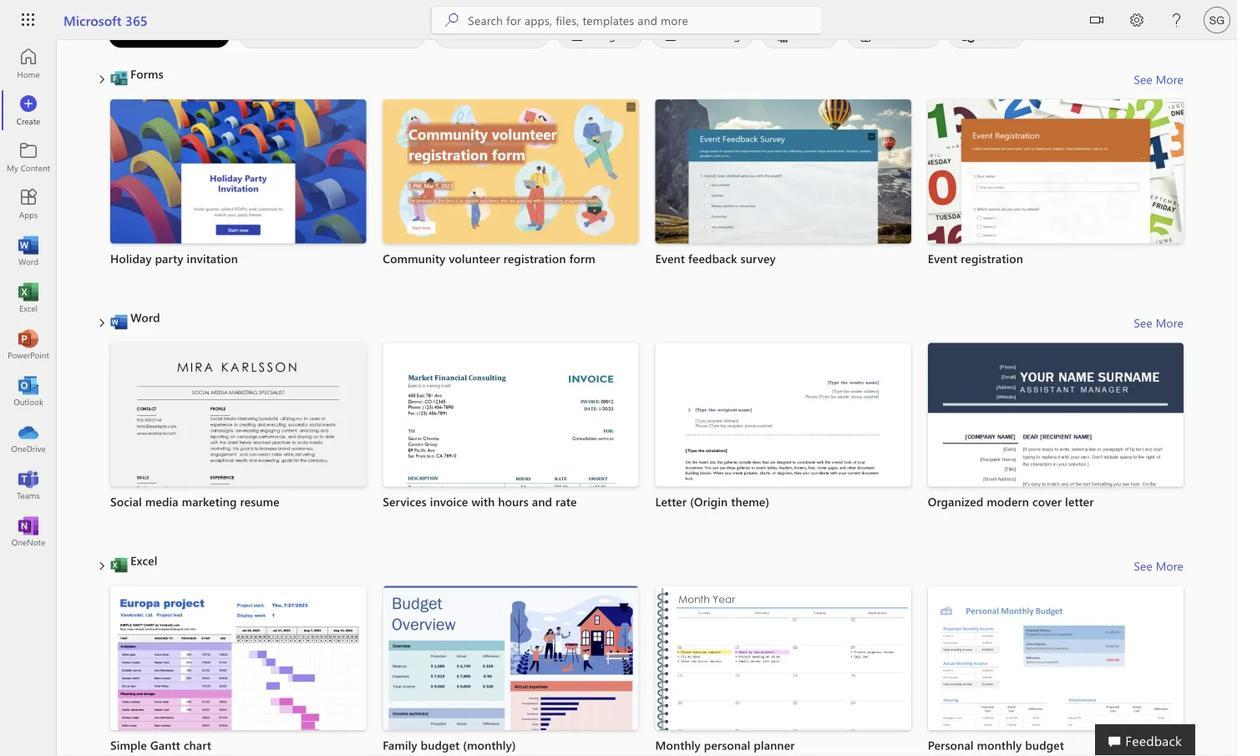 Task type: locate. For each thing, give the bounding box(es) containing it.
1 vertical spatial and
[[532, 494, 552, 509]]

1 horizontal spatial registration
[[961, 250, 1024, 266]]

recommended tab
[[104, 22, 235, 48]]

invitation
[[187, 250, 238, 266]]

and inside "tab"
[[319, 27, 339, 42]]

registration inside 'element'
[[504, 250, 566, 266]]

events tab
[[944, 22, 1029, 48]]

event registration link element
[[928, 250, 1184, 267]]

2 vertical spatial see more link
[[1134, 553, 1184, 580]]

more
[[1156, 71, 1184, 87], [1156, 315, 1184, 330], [1156, 558, 1184, 574]]

1 see more link from the top
[[1134, 66, 1184, 93]]

0 vertical spatial and
[[319, 27, 339, 42]]

letter
[[1066, 494, 1094, 509]]

see
[[1134, 71, 1153, 87], [1134, 315, 1153, 330], [1134, 558, 1153, 574]]

feedback button
[[1096, 724, 1196, 756]]

scheduling element
[[652, 22, 753, 48]]

1 vertical spatial see more
[[1134, 315, 1184, 330]]

recommended element
[[108, 22, 230, 48]]

create image
[[20, 102, 37, 119]]

2 list from the top
[[110, 343, 1184, 675]]

personal monthly budget list item
[[928, 586, 1184, 756]]

1 budget from the left
[[421, 737, 460, 753]]

social
[[110, 494, 142, 509]]

simple gantt chart list item
[[110, 586, 366, 756]]

volunteer
[[449, 250, 500, 266]]

letter (origin theme)
[[656, 494, 770, 509]]

2 vertical spatial see
[[1134, 558, 1153, 574]]

1 vertical spatial see more link
[[1134, 309, 1184, 336]]

and
[[319, 27, 339, 42], [532, 494, 552, 509]]

2 more from the top
[[1156, 315, 1184, 330]]

None search field
[[431, 7, 823, 33]]

see for personal monthly budget
[[1134, 558, 1153, 574]]

2 vertical spatial more
[[1156, 558, 1184, 574]]

word image
[[20, 242, 37, 259]]

and left the cover
[[319, 27, 339, 42]]

list
[[110, 99, 1184, 303], [110, 343, 1184, 675], [110, 586, 1184, 756]]

apps image
[[20, 196, 37, 212]]

(monthly)
[[463, 737, 516, 753]]

feedback
[[688, 250, 737, 266]]

list containing social media marketing resume
[[110, 343, 1184, 675]]

see more
[[1134, 71, 1184, 87], [1134, 315, 1184, 330], [1134, 558, 1184, 574]]

registration
[[504, 250, 566, 266], [961, 250, 1024, 266]]

event
[[656, 250, 685, 266], [928, 250, 958, 266]]

party
[[155, 250, 183, 266]]

2 budget from the left
[[1026, 737, 1065, 753]]

1 vertical spatial 
[[97, 318, 107, 328]]

monthly personal planner list item
[[656, 586, 911, 756]]

0 vertical spatial see
[[1134, 71, 1153, 87]]

2 see from the top
[[1134, 315, 1153, 330]]

see more link
[[1134, 66, 1184, 93], [1134, 309, 1184, 336], [1134, 553, 1184, 580]]

see more link for organized modern cover letter
[[1134, 309, 1184, 336]]

 button
[[1077, 0, 1117, 43]]

budgets element
[[558, 22, 644, 48]]

2 see more link from the top
[[1134, 309, 1184, 336]]

0 horizontal spatial registration
[[504, 250, 566, 266]]

monthly
[[656, 737, 701, 753]]

excel
[[130, 553, 158, 568]]

0 vertical spatial see more link
[[1134, 66, 1184, 93]]

 left "excel" at the bottom
[[97, 561, 107, 571]]

monthly
[[977, 737, 1022, 753]]

list containing simple gantt chart
[[110, 586, 1184, 756]]

3 see more from the top
[[1134, 558, 1184, 574]]

and left rate
[[532, 494, 552, 509]]

1 list from the top
[[110, 99, 1184, 303]]

3 more from the top
[[1156, 558, 1184, 574]]

event feedback survey list item
[[656, 99, 911, 296]]

outlook image
[[20, 383, 37, 399]]

2 vertical spatial see more
[[1134, 558, 1184, 574]]

celebrate
[[878, 27, 928, 42]]

0 horizontal spatial event
[[656, 250, 685, 266]]

list containing holiday party invitation
[[110, 99, 1184, 303]]

 for forms
[[97, 74, 107, 84]]

budget inside list item
[[421, 737, 460, 753]]

presentations tab
[[430, 22, 553, 48]]

 left word
[[97, 318, 107, 328]]

forms
[[130, 66, 164, 81]]

personal monthly budget link element
[[928, 737, 1184, 754]]

2 event from the left
[[928, 250, 958, 266]]

2 see more from the top
[[1134, 315, 1184, 330]]

teams image
[[20, 476, 37, 493]]

budget
[[421, 737, 460, 753], [1026, 737, 1065, 753]]

1 see from the top
[[1134, 71, 1153, 87]]

0 horizontal spatial and
[[319, 27, 339, 42]]

scheduling
[[683, 27, 741, 42]]

1 more from the top
[[1156, 71, 1184, 87]]

1 horizontal spatial event
[[928, 250, 958, 266]]

microsoft 365
[[64, 11, 148, 29]]

letter
[[656, 494, 687, 509]]

simple gantt chart image
[[110, 586, 366, 756]]

tab list
[[104, 22, 1184, 48]]

2  from the top
[[97, 318, 107, 328]]

monthly personal planner link element
[[656, 737, 911, 754]]

1 see more from the top
[[1134, 71, 1184, 87]]

budget right 'family'
[[421, 737, 460, 753]]

gantt
[[150, 737, 180, 753]]

0 vertical spatial see more
[[1134, 71, 1184, 87]]

holiday
[[110, 250, 152, 266]]

event inside list item
[[656, 250, 685, 266]]

letters
[[376, 27, 411, 42]]

3 see more link from the top
[[1134, 553, 1184, 580]]


[[1090, 13, 1104, 27]]

0 horizontal spatial budget
[[421, 737, 460, 753]]

1 vertical spatial see
[[1134, 315, 1153, 330]]

microsoft 365 banner
[[0, 0, 1237, 43]]

organized modern cover letter list item
[[928, 343, 1184, 675]]

navigation
[[0, 40, 57, 555]]

 left forms
[[97, 74, 107, 84]]

2 registration from the left
[[961, 250, 1024, 266]]

simple gantt chart
[[110, 737, 211, 753]]

community
[[383, 250, 446, 266]]

community volunteer registration form link element
[[383, 250, 639, 267]]

onedrive image
[[20, 429, 37, 446]]

charts element
[[762, 22, 838, 48]]

1 registration from the left
[[504, 250, 566, 266]]

modern
[[987, 494, 1030, 509]]

event inside 'list item'
[[928, 250, 958, 266]]

services
[[383, 494, 427, 509]]

1  from the top
[[97, 74, 107, 84]]

3 see from the top
[[1134, 558, 1153, 574]]

excel image
[[20, 289, 37, 306]]

social media marketing resume
[[110, 494, 280, 509]]

events
[[979, 27, 1013, 42]]

3 list from the top
[[110, 586, 1184, 756]]

0 vertical spatial more
[[1156, 71, 1184, 87]]

1 horizontal spatial and
[[532, 494, 552, 509]]

0 vertical spatial 
[[97, 74, 107, 84]]

1 horizontal spatial budget
[[1026, 737, 1065, 753]]

Search box. Suggestions appear as you type. search field
[[468, 7, 823, 33]]

budget right monthly
[[1026, 737, 1065, 753]]

form
[[570, 250, 596, 266]]

simple gantt chart link element
[[110, 737, 366, 754]]

1 event from the left
[[656, 250, 685, 266]]

2 vertical spatial 
[[97, 561, 107, 571]]

resumes
[[270, 27, 316, 42]]

my content image
[[20, 149, 37, 165]]

monthly personal planner
[[656, 737, 795, 753]]

personal
[[704, 737, 751, 753]]

event for event registration
[[928, 250, 958, 266]]

holiday party invitation image
[[110, 99, 366, 245]]


[[97, 74, 107, 84], [97, 318, 107, 328], [97, 561, 107, 571]]

3  from the top
[[97, 561, 107, 571]]

1 vertical spatial more
[[1156, 315, 1184, 330]]

cover
[[1033, 494, 1062, 509]]



Task type: describe. For each thing, give the bounding box(es) containing it.
see for organized modern cover letter
[[1134, 315, 1153, 330]]

more for organized modern cover letter
[[1156, 315, 1184, 330]]

social media marketing resume list item
[[110, 343, 366, 675]]

celebrate tab
[[843, 22, 944, 48]]

events element
[[948, 22, 1025, 48]]

planner
[[754, 737, 795, 753]]

family budget (monthly)
[[383, 737, 516, 753]]

resumes and cover letters
[[270, 27, 411, 42]]

 for excel
[[97, 561, 107, 571]]

marketing
[[182, 494, 237, 509]]

with
[[472, 494, 495, 509]]

more for event registration
[[1156, 71, 1184, 87]]

budget inside list item
[[1026, 737, 1065, 753]]

more for personal monthly budget
[[1156, 558, 1184, 574]]

resume
[[240, 494, 280, 509]]

list for word
[[110, 343, 1184, 675]]

(origin
[[690, 494, 728, 509]]

chart
[[184, 737, 211, 753]]

event feedback survey
[[656, 250, 776, 266]]

letter (origin theme) link element
[[656, 493, 911, 510]]

social media marketing resume image
[[110, 343, 366, 675]]

holiday party invitation
[[110, 250, 238, 266]]

community volunteer registration form
[[383, 250, 596, 266]]

theme)
[[731, 494, 770, 509]]

resumes and cover letters tab
[[235, 22, 430, 48]]

holiday party invitation link element
[[110, 250, 366, 267]]

sg
[[1210, 13, 1225, 26]]

event feedback survey image
[[656, 99, 911, 245]]

media
[[145, 494, 179, 509]]

and inside list item
[[532, 494, 552, 509]]

see for event registration
[[1134, 71, 1153, 87]]

services invoice with hours and rate list item
[[383, 343, 639, 675]]

see more link for event registration
[[1134, 66, 1184, 93]]

charts tab
[[758, 22, 843, 48]]

onenote image
[[20, 523, 37, 540]]

letter (origin theme) list item
[[656, 343, 911, 675]]

word
[[130, 309, 160, 325]]

family budget (monthly) image
[[383, 586, 639, 756]]

organized modern cover letter image
[[928, 343, 1184, 675]]

365
[[125, 11, 148, 29]]

celebrate element
[[847, 22, 940, 48]]

letter (origin theme) image
[[656, 343, 911, 675]]

 for word
[[97, 318, 107, 328]]

organized modern cover letter link element
[[928, 493, 1184, 510]]

personal monthly budget
[[928, 737, 1065, 753]]

see more for personal monthly budget
[[1134, 558, 1184, 574]]

event registration list item
[[928, 99, 1184, 296]]

see more for organized modern cover letter
[[1134, 315, 1184, 330]]

see more link for personal monthly budget
[[1134, 553, 1184, 580]]

community volunteer registration form image
[[383, 99, 639, 245]]

word image
[[669, 456, 686, 472]]

organized
[[928, 494, 984, 509]]

powerpoint image
[[20, 336, 37, 353]]

list for excel
[[110, 586, 1184, 756]]

monthly personal planner image
[[656, 586, 911, 756]]

family
[[383, 737, 418, 753]]

tab list containing recommended
[[104, 22, 1184, 48]]

invoice
[[430, 494, 468, 509]]

family budget (monthly) link element
[[383, 737, 639, 754]]

services invoice with hours and rate
[[383, 494, 577, 509]]

feedback
[[1126, 731, 1182, 749]]

event feedback survey link element
[[656, 250, 911, 267]]

scheduling tab
[[648, 22, 758, 48]]

budgets tab
[[553, 22, 648, 48]]

family budget (monthly) list item
[[383, 586, 639, 756]]

charts
[[793, 27, 827, 42]]

personal monthly budget image
[[928, 586, 1184, 756]]

community volunteer registration form list item
[[383, 99, 639, 296]]

services invoice with hours and rate image
[[383, 343, 639, 675]]

microsoft
[[64, 11, 122, 29]]

see more for event registration
[[1134, 71, 1184, 87]]

services invoice with hours and rate link element
[[383, 493, 639, 510]]

sg button
[[1197, 0, 1237, 40]]

presentations element
[[434, 22, 549, 48]]

event registration
[[928, 250, 1024, 266]]

resumes and cover letters element
[[239, 22, 426, 48]]

survey
[[741, 250, 776, 266]]

home image
[[20, 55, 37, 72]]

simple
[[110, 737, 147, 753]]

social media marketing resume link element
[[110, 493, 366, 510]]

personal
[[928, 737, 974, 753]]

event registration image
[[928, 99, 1184, 245]]

recommended
[[139, 27, 220, 42]]

budgets
[[589, 27, 631, 42]]

event for event feedback survey
[[656, 250, 685, 266]]

cover
[[342, 27, 373, 42]]

holiday party invitation list item
[[110, 99, 366, 296]]

hours
[[498, 494, 529, 509]]

list for forms
[[110, 99, 1184, 303]]

organized modern cover letter
[[928, 494, 1094, 509]]

registration inside 'list item'
[[961, 250, 1024, 266]]

presentations
[[465, 27, 536, 42]]

rate
[[556, 494, 577, 509]]



Task type: vqa. For each thing, say whether or not it's contained in the screenshot.
and in list item
yes



